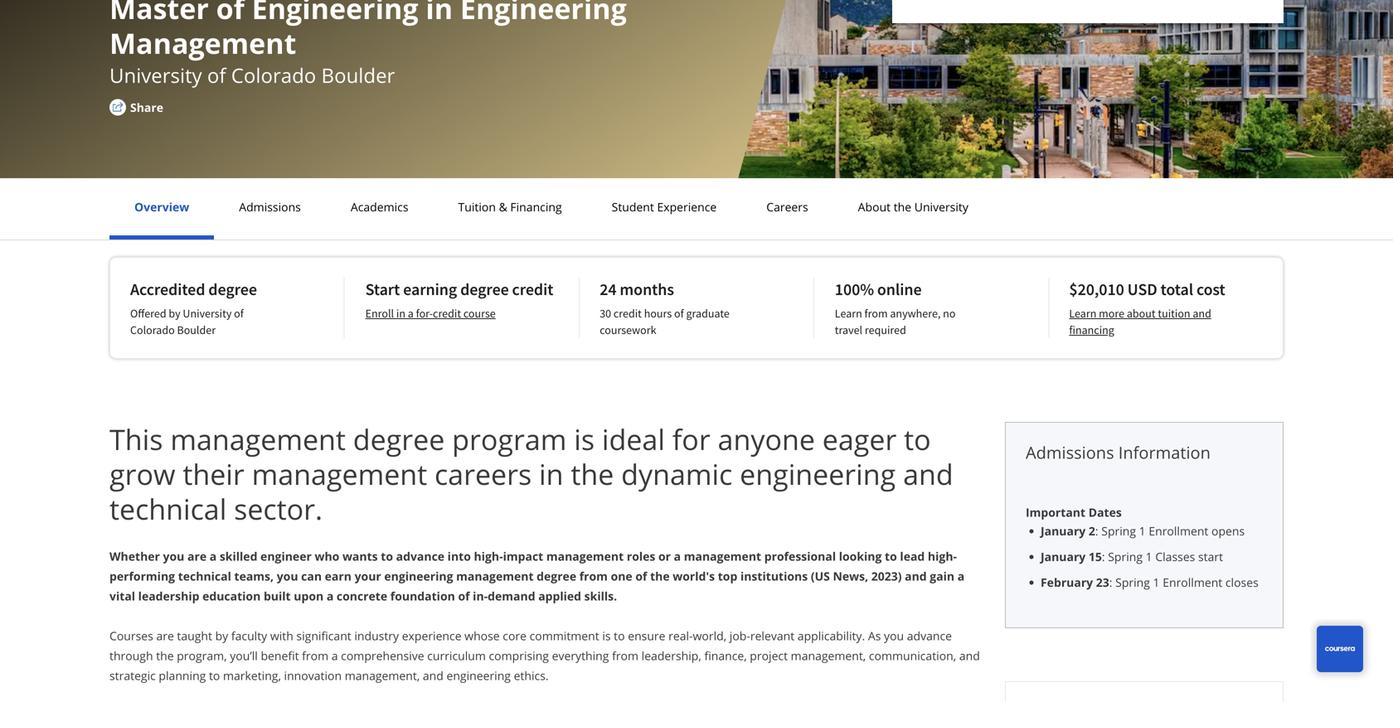 Task type: vqa. For each thing, say whether or not it's contained in the screenshot.


Task type: locate. For each thing, give the bounding box(es) containing it.
credit inside 24 months 30 credit hours of graduate coursework
[[614, 306, 642, 321]]

list item containing january 15
[[1041, 548, 1263, 566]]

0 horizontal spatial by
[[169, 306, 180, 321]]

1 up january 15 : spring 1 classes start
[[1139, 523, 1146, 539]]

0 horizontal spatial are
[[156, 628, 174, 644]]

graduate
[[686, 306, 730, 321]]

spring for 2
[[1101, 523, 1136, 539]]

1 vertical spatial technical
[[178, 568, 231, 584]]

2 vertical spatial spring
[[1115, 575, 1150, 590]]

dynamic
[[621, 455, 732, 493]]

degree
[[208, 279, 257, 300], [460, 279, 509, 300], [353, 420, 445, 459], [537, 568, 576, 584]]

1 horizontal spatial are
[[187, 549, 207, 564]]

1 vertical spatial enrollment
[[1163, 575, 1222, 590]]

1 vertical spatial 1
[[1146, 549, 1152, 565]]

degree inside this management degree program is ideal for anyone eager to grow their management careers in the dynamic engineering and technical sector.
[[353, 420, 445, 459]]

whose
[[465, 628, 500, 644]]

can
[[301, 568, 322, 584]]

this management degree program is ideal for anyone eager to grow their management careers in the dynamic engineering and technical sector.
[[109, 420, 953, 528]]

management,
[[791, 648, 866, 664], [345, 668, 420, 684]]

credit
[[512, 279, 553, 300], [433, 306, 461, 321], [614, 306, 642, 321]]

institutions
[[740, 568, 808, 584]]

skilled
[[220, 549, 257, 564]]

overview link
[[129, 199, 194, 215]]

0 horizontal spatial you
[[163, 549, 184, 564]]

share button
[[109, 99, 188, 116]]

1 vertical spatial admissions
[[1026, 441, 1114, 464]]

a down significant
[[331, 648, 338, 664]]

engineering inside this management degree program is ideal for anyone eager to grow their management careers in the dynamic engineering and technical sector.
[[740, 455, 896, 493]]

learn up financing
[[1069, 306, 1097, 321]]

a inside courses are taught by faculty with significant industry experience whose core commitment is to ensure real-world, job-relevant applicability. as you advance through the program, you'll benefit from a comprehensive curriculum comprising everything from leadership, finance, project management, communication, and strategic planning to marketing, innovation management, and engineering ethics.
[[331, 648, 338, 664]]

0 horizontal spatial in
[[396, 306, 405, 321]]

0 vertical spatial in
[[426, 0, 453, 27]]

and down cost
[[1193, 306, 1211, 321]]

1 horizontal spatial admissions
[[1026, 441, 1114, 464]]

2 vertical spatial engineering
[[447, 668, 511, 684]]

curriculum
[[427, 648, 486, 664]]

you right as
[[884, 628, 904, 644]]

1 vertical spatial spring
[[1108, 549, 1143, 565]]

grow
[[109, 455, 175, 493]]

0 vertical spatial :
[[1095, 523, 1098, 539]]

2 vertical spatial list item
[[1041, 574, 1263, 591]]

: down dates at the bottom of the page
[[1095, 523, 1098, 539]]

1 vertical spatial advance
[[907, 628, 952, 644]]

2
[[1089, 523, 1095, 539]]

student experience link
[[607, 199, 722, 215]]

2 vertical spatial in
[[539, 455, 563, 493]]

planning
[[159, 668, 206, 684]]

0 vertical spatial engineering
[[740, 455, 896, 493]]

technical up education
[[178, 568, 231, 584]]

january up february
[[1041, 549, 1086, 565]]

to down program,
[[209, 668, 220, 684]]

0 vertical spatial advance
[[396, 549, 444, 564]]

performing
[[109, 568, 175, 584]]

15
[[1089, 549, 1102, 565]]

coursework
[[600, 323, 656, 337]]

1 for 15
[[1146, 549, 1152, 565]]

everything
[[552, 648, 609, 664]]

technical inside whether you are a skilled engineer who wants to advance into high-impact management roles or a management professional looking to lead high- performing technical teams, you can earn your engineering management degree from one of the world's top institutions (us news, 2023) and gain a vital leadership education built upon a concrete foundation of in-demand applied skills.
[[178, 568, 231, 584]]

0 horizontal spatial engineering
[[252, 0, 418, 27]]

a
[[408, 306, 414, 321], [210, 549, 217, 564], [674, 549, 681, 564], [958, 568, 965, 584], [327, 588, 334, 604], [331, 648, 338, 664]]

0 vertical spatial list item
[[1041, 522, 1263, 540]]

1 horizontal spatial colorado
[[231, 62, 316, 89]]

and inside this management degree program is ideal for anyone eager to grow their management careers in the dynamic engineering and technical sector.
[[903, 455, 953, 493]]

faculty
[[231, 628, 267, 644]]

technical
[[109, 490, 227, 528], [178, 568, 231, 584]]

2 vertical spatial you
[[884, 628, 904, 644]]

1 january from the top
[[1041, 523, 1086, 539]]

engineering inside courses are taught by faculty with significant industry experience whose core commitment is to ensure real-world, job-relevant applicability. as you advance through the program, you'll benefit from a comprehensive curriculum comprising everything from leadership, finance, project management, communication, and strategic planning to marketing, innovation management, and engineering ethics.
[[447, 668, 511, 684]]

1 down classes
[[1153, 575, 1160, 590]]

0 vertical spatial admissions
[[239, 199, 301, 215]]

spring down january 15 : spring 1 classes start
[[1115, 575, 1150, 590]]

from up the innovation
[[302, 648, 328, 664]]

university right 'about'
[[914, 199, 968, 215]]

2 vertical spatial 1
[[1153, 575, 1160, 590]]

technical up whether
[[109, 490, 227, 528]]

you inside courses are taught by faculty with significant industry experience whose core commitment is to ensure real-world, job-relevant applicability. as you advance through the program, you'll benefit from a comprehensive curriculum comprising everything from leadership, finance, project management, communication, and strategic planning to marketing, innovation management, and engineering ethics.
[[884, 628, 904, 644]]

2 list item from the top
[[1041, 548, 1263, 566]]

colorado inside 'master of engineering in engineering management university of colorado boulder'
[[231, 62, 316, 89]]

list item
[[1041, 522, 1263, 540], [1041, 548, 1263, 566], [1041, 574, 1263, 591]]

to
[[904, 420, 931, 459], [381, 549, 393, 564], [885, 549, 897, 564], [614, 628, 625, 644], [209, 668, 220, 684]]

0 horizontal spatial :
[[1095, 523, 1098, 539]]

the
[[894, 199, 911, 215], [571, 455, 614, 493], [650, 568, 670, 584], [156, 648, 174, 664]]

list item down january 15 : spring 1 classes start
[[1041, 574, 1263, 591]]

credit up coursework
[[614, 306, 642, 321]]

0 horizontal spatial management,
[[345, 668, 420, 684]]

strategic
[[109, 668, 156, 684]]

leadership,
[[642, 648, 701, 664]]

you down engineer
[[277, 568, 298, 584]]

is up the everything
[[602, 628, 611, 644]]

a right upon
[[327, 588, 334, 604]]

and right eager
[[903, 455, 953, 493]]

total
[[1161, 279, 1193, 300]]

0 vertical spatial spring
[[1101, 523, 1136, 539]]

accredited
[[130, 279, 205, 300]]

1 horizontal spatial you
[[277, 568, 298, 584]]

january down important
[[1041, 523, 1086, 539]]

advance left into
[[396, 549, 444, 564]]

january
[[1041, 523, 1086, 539], [1041, 549, 1086, 565]]

by inside courses are taught by faculty with significant industry experience whose core commitment is to ensure real-world, job-relevant applicability. as you advance through the program, you'll benefit from a comprehensive curriculum comprising everything from leadership, finance, project management, communication, and strategic planning to marketing, innovation management, and engineering ethics.
[[215, 628, 228, 644]]

course
[[463, 306, 496, 321]]

credit down earning
[[433, 306, 461, 321]]

and inside the $20,010 usd total cost learn more about tuition and financing
[[1193, 306, 1211, 321]]

by for are
[[215, 628, 228, 644]]

travel
[[835, 323, 862, 337]]

to right eager
[[904, 420, 931, 459]]

0 vertical spatial january
[[1041, 523, 1086, 539]]

learn up travel
[[835, 306, 862, 321]]

through
[[109, 648, 153, 664]]

0 horizontal spatial boulder
[[177, 323, 216, 337]]

comprising
[[489, 648, 549, 664]]

1 vertical spatial management,
[[345, 668, 420, 684]]

tuition & financing link
[[453, 199, 567, 215]]

anyone
[[718, 420, 815, 459]]

offered
[[130, 306, 166, 321]]

you up performing in the left of the page
[[163, 549, 184, 564]]

1
[[1139, 523, 1146, 539], [1146, 549, 1152, 565], [1153, 575, 1160, 590]]

advance up communication,
[[907, 628, 952, 644]]

2 learn from the left
[[1069, 306, 1097, 321]]

1 vertical spatial is
[[602, 628, 611, 644]]

1 up february 23 : spring 1 enrollment closes
[[1146, 549, 1152, 565]]

1 vertical spatial boulder
[[177, 323, 216, 337]]

2 high- from the left
[[928, 549, 957, 564]]

by right "taught"
[[215, 628, 228, 644]]

0 vertical spatial is
[[574, 420, 595, 459]]

management, down comprehensive
[[345, 668, 420, 684]]

1 vertical spatial are
[[156, 628, 174, 644]]

to left ensure
[[614, 628, 625, 644]]

1 vertical spatial list item
[[1041, 548, 1263, 566]]

: for january 2
[[1095, 523, 1098, 539]]

about
[[858, 199, 891, 215]]

courses
[[109, 628, 153, 644]]

high- up gain
[[928, 549, 957, 564]]

1 horizontal spatial high-
[[928, 549, 957, 564]]

cost
[[1196, 279, 1225, 300]]

engineering inside whether you are a skilled engineer who wants to advance into high-impact management roles or a management professional looking to lead high- performing technical teams, you can earn your engineering management degree from one of the world's top institutions (us news, 2023) and gain a vital leadership education built upon a concrete foundation of in-demand applied skills.
[[384, 568, 453, 584]]

by
[[169, 306, 180, 321], [215, 628, 228, 644]]

enroll
[[365, 306, 394, 321]]

2 january from the top
[[1041, 549, 1086, 565]]

2 horizontal spatial in
[[539, 455, 563, 493]]

0 vertical spatial boulder
[[321, 62, 395, 89]]

1 horizontal spatial :
[[1102, 549, 1105, 565]]

0 vertical spatial 1
[[1139, 523, 1146, 539]]

january 15 : spring 1 classes start
[[1041, 549, 1223, 565]]

1 horizontal spatial advance
[[907, 628, 952, 644]]

&
[[499, 199, 507, 215]]

2 engineering from the left
[[460, 0, 627, 27]]

list
[[1032, 522, 1263, 591]]

news,
[[833, 568, 868, 584]]

enrollment down classes
[[1163, 575, 1222, 590]]

engineering
[[252, 0, 418, 27], [460, 0, 627, 27]]

1 horizontal spatial credit
[[512, 279, 553, 300]]

spring
[[1101, 523, 1136, 539], [1108, 549, 1143, 565], [1115, 575, 1150, 590]]

enrollment
[[1149, 523, 1208, 539], [1163, 575, 1222, 590]]

3 list item from the top
[[1041, 574, 1263, 591]]

by inside accredited degree offered by university of colorado boulder
[[169, 306, 180, 321]]

management, down applicability.
[[791, 648, 866, 664]]

university up share button
[[109, 62, 202, 89]]

0 horizontal spatial admissions
[[239, 199, 301, 215]]

spring right the 15
[[1108, 549, 1143, 565]]

for
[[672, 420, 710, 459]]

0 horizontal spatial is
[[574, 420, 595, 459]]

the inside whether you are a skilled engineer who wants to advance into high-impact management roles or a management professional looking to lead high- performing technical teams, you can earn your engineering management degree from one of the world's top institutions (us news, 2023) and gain a vital leadership education built upon a concrete foundation of in-demand applied skills.
[[650, 568, 670, 584]]

100% online learn from anywhere, no travel required
[[835, 279, 956, 337]]

2 horizontal spatial :
[[1109, 575, 1112, 590]]

from up required
[[864, 306, 888, 321]]

1 horizontal spatial learn
[[1069, 306, 1097, 321]]

1 horizontal spatial by
[[215, 628, 228, 644]]

1 vertical spatial colorado
[[130, 323, 175, 337]]

student experience
[[612, 199, 717, 215]]

admissions link
[[234, 199, 306, 215]]

concrete
[[337, 588, 387, 604]]

a inside start earning degree credit enroll in a for-credit course
[[408, 306, 414, 321]]

admissions
[[239, 199, 301, 215], [1026, 441, 1114, 464]]

university
[[109, 62, 202, 89], [914, 199, 968, 215], [183, 306, 232, 321]]

1 horizontal spatial boulder
[[321, 62, 395, 89]]

world's
[[673, 568, 715, 584]]

2 horizontal spatial you
[[884, 628, 904, 644]]

is left ideal
[[574, 420, 595, 459]]

1 horizontal spatial in
[[426, 0, 453, 27]]

to right wants
[[381, 549, 393, 564]]

1 vertical spatial in
[[396, 306, 405, 321]]

to inside this management degree program is ideal for anyone eager to grow their management careers in the dynamic engineering and technical sector.
[[904, 420, 931, 459]]

is inside courses are taught by faculty with significant industry experience whose core commitment is to ensure real-world, job-relevant applicability. as you advance through the program, you'll benefit from a comprehensive curriculum comprising everything from leadership, finance, project management, communication, and strategic planning to marketing, innovation management, and engineering ethics.
[[602, 628, 611, 644]]

degree inside start earning degree credit enroll in a for-credit course
[[460, 279, 509, 300]]

: up 23
[[1102, 549, 1105, 565]]

and down lead
[[905, 568, 927, 584]]

from down ensure
[[612, 648, 639, 664]]

1 for 2
[[1139, 523, 1146, 539]]

1 vertical spatial by
[[215, 628, 228, 644]]

from up the skills. at bottom
[[579, 568, 608, 584]]

1 for 23
[[1153, 575, 1160, 590]]

top
[[718, 568, 737, 584]]

tuition
[[1158, 306, 1190, 321]]

upon
[[294, 588, 324, 604]]

commitment
[[530, 628, 599, 644]]

university down accredited
[[183, 306, 232, 321]]

0 vertical spatial are
[[187, 549, 207, 564]]

list item up february 23 : spring 1 enrollment closes
[[1041, 548, 1263, 566]]

0 vertical spatial colorado
[[231, 62, 316, 89]]

1 vertical spatial :
[[1102, 549, 1105, 565]]

and
[[1193, 306, 1211, 321], [903, 455, 953, 493], [905, 568, 927, 584], [959, 648, 980, 664], [423, 668, 443, 684]]

0 vertical spatial enrollment
[[1149, 523, 1208, 539]]

spring down dates at the bottom of the page
[[1101, 523, 1136, 539]]

0 horizontal spatial high-
[[474, 549, 503, 564]]

1 horizontal spatial engineering
[[460, 0, 627, 27]]

of
[[216, 0, 244, 27], [207, 62, 226, 89], [234, 306, 244, 321], [674, 306, 684, 321], [635, 568, 647, 584], [458, 588, 470, 604]]

1 vertical spatial engineering
[[384, 568, 453, 584]]

earning
[[403, 279, 457, 300]]

credit left 24
[[512, 279, 553, 300]]

1 vertical spatial you
[[277, 568, 298, 584]]

0 vertical spatial by
[[169, 306, 180, 321]]

spring for 15
[[1108, 549, 1143, 565]]

2 vertical spatial university
[[183, 306, 232, 321]]

february 23 : spring 1 enrollment closes
[[1041, 575, 1259, 590]]

january for january 15 : spring 1 classes start
[[1041, 549, 1086, 565]]

professional
[[764, 549, 836, 564]]

high- right into
[[474, 549, 503, 564]]

2 vertical spatial :
[[1109, 575, 1112, 590]]

in-
[[473, 588, 488, 604]]

high-
[[474, 549, 503, 564], [928, 549, 957, 564]]

2 horizontal spatial credit
[[614, 306, 642, 321]]

0 horizontal spatial learn
[[835, 306, 862, 321]]

1 vertical spatial january
[[1041, 549, 1086, 565]]

overview
[[134, 199, 189, 215]]

enrollment up classes
[[1149, 523, 1208, 539]]

by down accredited
[[169, 306, 180, 321]]

the inside courses are taught by faculty with significant industry experience whose core commitment is to ensure real-world, job-relevant applicability. as you advance through the program, you'll benefit from a comprehensive curriculum comprising everything from leadership, finance, project management, communication, and strategic planning to marketing, innovation management, and engineering ethics.
[[156, 648, 174, 664]]

1 learn from the left
[[835, 306, 862, 321]]

ensure
[[628, 628, 665, 644]]

1 vertical spatial university
[[914, 199, 968, 215]]

1 horizontal spatial management,
[[791, 648, 866, 664]]

engineering
[[740, 455, 896, 493], [384, 568, 453, 584], [447, 668, 511, 684]]

0 vertical spatial university
[[109, 62, 202, 89]]

0 horizontal spatial advance
[[396, 549, 444, 564]]

are left "taught"
[[156, 628, 174, 644]]

degree inside accredited degree offered by university of colorado boulder
[[208, 279, 257, 300]]

spring for 23
[[1115, 575, 1150, 590]]

boulder inside accredited degree offered by university of colorado boulder
[[177, 323, 216, 337]]

: down january 15 : spring 1 classes start
[[1109, 575, 1112, 590]]

communication,
[[869, 648, 956, 664]]

in inside 'master of engineering in engineering management university of colorado boulder'
[[426, 0, 453, 27]]

1 engineering from the left
[[252, 0, 418, 27]]

1 horizontal spatial is
[[602, 628, 611, 644]]

0 horizontal spatial colorado
[[130, 323, 175, 337]]

0 vertical spatial technical
[[109, 490, 227, 528]]

are left skilled
[[187, 549, 207, 564]]

about the university
[[858, 199, 968, 215]]

list item up january 15 : spring 1 classes start
[[1041, 522, 1263, 540]]

by for degree
[[169, 306, 180, 321]]

a left for-
[[408, 306, 414, 321]]

1 list item from the top
[[1041, 522, 1263, 540]]



Task type: describe. For each thing, give the bounding box(es) containing it.
financing
[[510, 199, 562, 215]]

months
[[620, 279, 674, 300]]

$20,010 usd total cost learn more about tuition and financing
[[1069, 279, 1225, 337]]

is inside this management degree program is ideal for anyone eager to grow their management careers in the dynamic engineering and technical sector.
[[574, 420, 595, 459]]

of inside 24 months 30 credit hours of graduate coursework
[[674, 306, 684, 321]]

list item containing february 23
[[1041, 574, 1263, 591]]

important dates
[[1026, 505, 1122, 520]]

required
[[865, 323, 906, 337]]

real-
[[668, 628, 693, 644]]

program
[[452, 420, 567, 459]]

important
[[1026, 505, 1085, 520]]

eager
[[822, 420, 897, 459]]

24
[[600, 279, 617, 300]]

0 vertical spatial management,
[[791, 648, 866, 664]]

applied
[[538, 588, 581, 604]]

from inside whether you are a skilled engineer who wants to advance into high-impact management roles or a management professional looking to lead high- performing technical teams, you can earn your engineering management degree from one of the world's top institutions (us news, 2023) and gain a vital leadership education built upon a concrete foundation of in-demand applied skills.
[[579, 568, 608, 584]]

enrollment for closes
[[1163, 575, 1222, 590]]

innovation
[[284, 668, 342, 684]]

list item containing january 2
[[1041, 522, 1263, 540]]

24 months 30 credit hours of graduate coursework
[[600, 279, 730, 337]]

financing
[[1069, 323, 1114, 337]]

who
[[315, 549, 339, 564]]

learn inside 100% online learn from anywhere, no travel required
[[835, 306, 862, 321]]

skills.
[[584, 588, 617, 604]]

learn inside the $20,010 usd total cost learn more about tuition and financing
[[1069, 306, 1097, 321]]

master
[[109, 0, 209, 27]]

january for january 2 : spring 1 enrollment opens
[[1041, 523, 1086, 539]]

boulder inside 'master of engineering in engineering management university of colorado boulder'
[[321, 62, 395, 89]]

information
[[1118, 441, 1211, 464]]

opens
[[1211, 523, 1245, 539]]

colorado inside accredited degree offered by university of colorado boulder
[[130, 323, 175, 337]]

marketing,
[[223, 668, 281, 684]]

credit for start earning degree credit
[[512, 279, 553, 300]]

start
[[1198, 549, 1223, 565]]

share
[[130, 100, 163, 115]]

roles
[[627, 549, 655, 564]]

tuition & financing
[[458, 199, 562, 215]]

advance inside courses are taught by faculty with significant industry experience whose core commitment is to ensure real-world, job-relevant applicability. as you advance through the program, you'll benefit from a comprehensive curriculum comprising everything from leadership, finance, project management, communication, and strategic planning to marketing, innovation management, and engineering ethics.
[[907, 628, 952, 644]]

: for january 15
[[1102, 549, 1105, 565]]

leadership
[[138, 588, 199, 604]]

job-
[[730, 628, 750, 644]]

are inside courses are taught by faculty with significant industry experience whose core commitment is to ensure real-world, job-relevant applicability. as you advance through the program, you'll benefit from a comprehensive curriculum comprising everything from leadership, finance, project management, communication, and strategic planning to marketing, innovation management, and engineering ethics.
[[156, 628, 174, 644]]

their
[[183, 455, 244, 493]]

admissions information
[[1026, 441, 1211, 464]]

classes
[[1155, 549, 1195, 565]]

advance inside whether you are a skilled engineer who wants to advance into high-impact management roles or a management professional looking to lead high- performing technical teams, you can earn your engineering management degree from one of the world's top institutions (us news, 2023) and gain a vital leadership education built upon a concrete foundation of in-demand applied skills.
[[396, 549, 444, 564]]

: for february 23
[[1109, 575, 1112, 590]]

enrollment for opens
[[1149, 523, 1208, 539]]

taught
[[177, 628, 212, 644]]

this
[[109, 420, 163, 459]]

hours
[[644, 306, 672, 321]]

project
[[750, 648, 788, 664]]

no
[[943, 306, 956, 321]]

online
[[877, 279, 922, 300]]

about
[[1127, 306, 1156, 321]]

credit for 24 months
[[614, 306, 642, 321]]

careers
[[766, 199, 808, 215]]

with
[[270, 628, 293, 644]]

degree inside whether you are a skilled engineer who wants to advance into high-impact management roles or a management professional looking to lead high- performing technical teams, you can earn your engineering management degree from one of the world's top institutions (us news, 2023) and gain a vital leadership education built upon a concrete foundation of in-demand applied skills.
[[537, 568, 576, 584]]

benefit
[[261, 648, 299, 664]]

industry
[[354, 628, 399, 644]]

teams,
[[234, 568, 274, 584]]

vital
[[109, 588, 135, 604]]

relevant
[[750, 628, 795, 644]]

1 high- from the left
[[474, 549, 503, 564]]

(us
[[811, 568, 830, 584]]

applicability.
[[798, 628, 865, 644]]

education
[[202, 588, 261, 604]]

the inside this management degree program is ideal for anyone eager to grow their management careers in the dynamic engineering and technical sector.
[[571, 455, 614, 493]]

and right communication,
[[959, 648, 980, 664]]

admissions for admissions
[[239, 199, 301, 215]]

2023)
[[871, 568, 902, 584]]

learn more about tuition and financing link
[[1069, 306, 1211, 337]]

technical inside this management degree program is ideal for anyone eager to grow their management careers in the dynamic engineering and technical sector.
[[109, 490, 227, 528]]

in inside start earning degree credit enroll in a for-credit course
[[396, 306, 405, 321]]

0 vertical spatial you
[[163, 549, 184, 564]]

ideal
[[602, 420, 665, 459]]

ethics.
[[514, 668, 549, 684]]

sector.
[[234, 490, 323, 528]]

admissions for admissions information
[[1026, 441, 1114, 464]]

management
[[109, 24, 296, 62]]

wants
[[342, 549, 378, 564]]

looking
[[839, 549, 882, 564]]

program,
[[177, 648, 227, 664]]

23
[[1096, 575, 1109, 590]]

a right the "or"
[[674, 549, 681, 564]]

0 horizontal spatial credit
[[433, 306, 461, 321]]

to up the 2023)
[[885, 549, 897, 564]]

you'll
[[230, 648, 258, 664]]

careers link
[[761, 199, 813, 215]]

demand
[[488, 588, 535, 604]]

earn
[[325, 568, 352, 584]]

careers
[[434, 455, 532, 493]]

whether
[[109, 549, 160, 564]]

gain
[[930, 568, 955, 584]]

january 2 : spring 1 enrollment opens
[[1041, 523, 1245, 539]]

foundation
[[390, 588, 455, 604]]

of inside accredited degree offered by university of colorado boulder
[[234, 306, 244, 321]]

significant
[[296, 628, 351, 644]]

engineer
[[260, 549, 312, 564]]

university inside 'master of engineering in engineering management university of colorado boulder'
[[109, 62, 202, 89]]

university inside accredited degree offered by university of colorado boulder
[[183, 306, 232, 321]]

start
[[365, 279, 400, 300]]

a right gain
[[958, 568, 965, 584]]

about the university link
[[853, 199, 973, 215]]

a left skilled
[[210, 549, 217, 564]]

impact
[[503, 549, 543, 564]]

whether you are a skilled engineer who wants to advance into high-impact management roles or a management professional looking to lead high- performing technical teams, you can earn your engineering management degree from one of the world's top institutions (us news, 2023) and gain a vital leadership education built upon a concrete foundation of in-demand applied skills.
[[109, 549, 965, 604]]

from inside 100% online learn from anywhere, no travel required
[[864, 306, 888, 321]]

and down curriculum
[[423, 668, 443, 684]]

are inside whether you are a skilled engineer who wants to advance into high-impact management roles or a management professional looking to lead high- performing technical teams, you can earn your engineering management degree from one of the world's top institutions (us news, 2023) and gain a vital leadership education built upon a concrete foundation of in-demand applied skills.
[[187, 549, 207, 564]]

student
[[612, 199, 654, 215]]

core
[[503, 628, 527, 644]]

world,
[[693, 628, 727, 644]]

$20,010
[[1069, 279, 1124, 300]]

built
[[264, 588, 291, 604]]

anywhere,
[[890, 306, 941, 321]]

experience
[[402, 628, 461, 644]]

in inside this management degree program is ideal for anyone eager to grow their management careers in the dynamic engineering and technical sector.
[[539, 455, 563, 493]]

list containing january 2
[[1032, 522, 1263, 591]]

and inside whether you are a skilled engineer who wants to advance into high-impact management roles or a management professional looking to lead high- performing technical teams, you can earn your engineering management degree from one of the world's top institutions (us news, 2023) and gain a vital leadership education built upon a concrete foundation of in-demand applied skills.
[[905, 568, 927, 584]]



